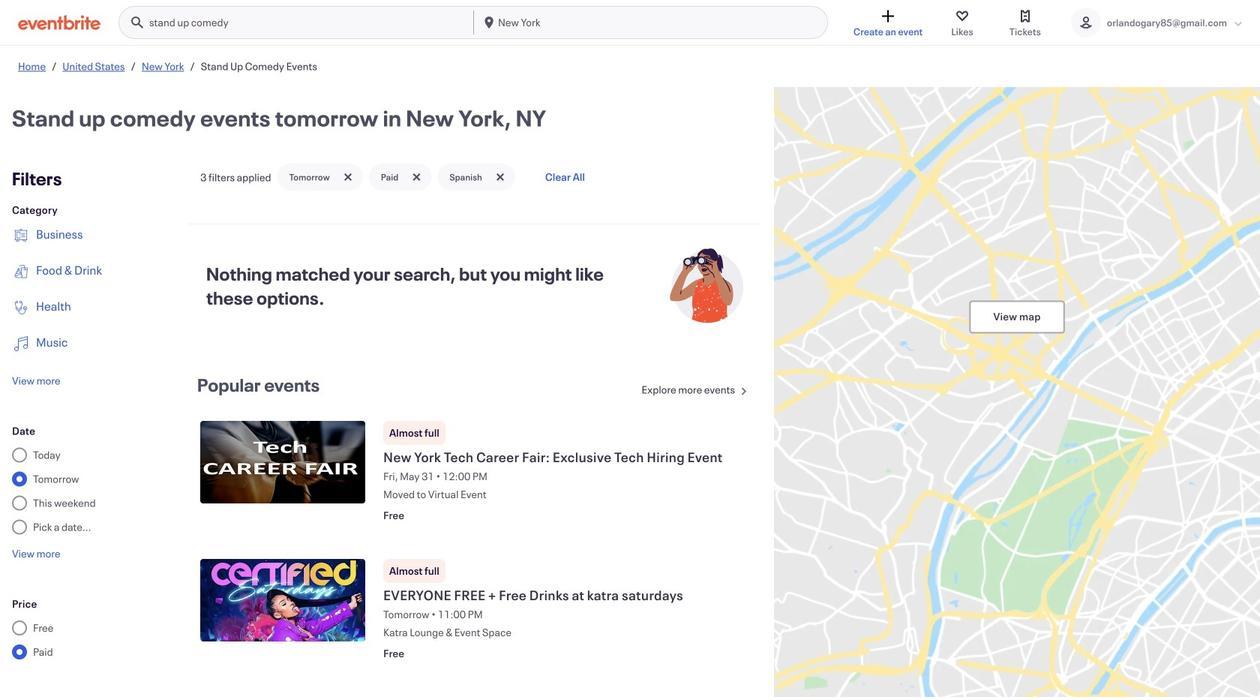 Task type: describe. For each thing, give the bounding box(es) containing it.
everyone free + free drinks at katra saturdays primary image image
[[200, 559, 365, 642]]

1 view more element from the top
[[12, 374, 60, 388]]

main navigation element
[[119, 6, 828, 39]]

eventbrite image
[[18, 15, 101, 30]]



Task type: vqa. For each thing, say whether or not it's contained in the screenshot.
fourth from from right
no



Task type: locate. For each thing, give the bounding box(es) containing it.
new york tech career fair: exclusive tech hiring event primary image image
[[200, 421, 365, 504]]

view more element
[[12, 374, 60, 388], [12, 547, 60, 561]]

0 vertical spatial view more element
[[12, 374, 60, 388]]

1 vertical spatial view more element
[[12, 547, 60, 561]]

2 view more element from the top
[[12, 547, 60, 561]]



